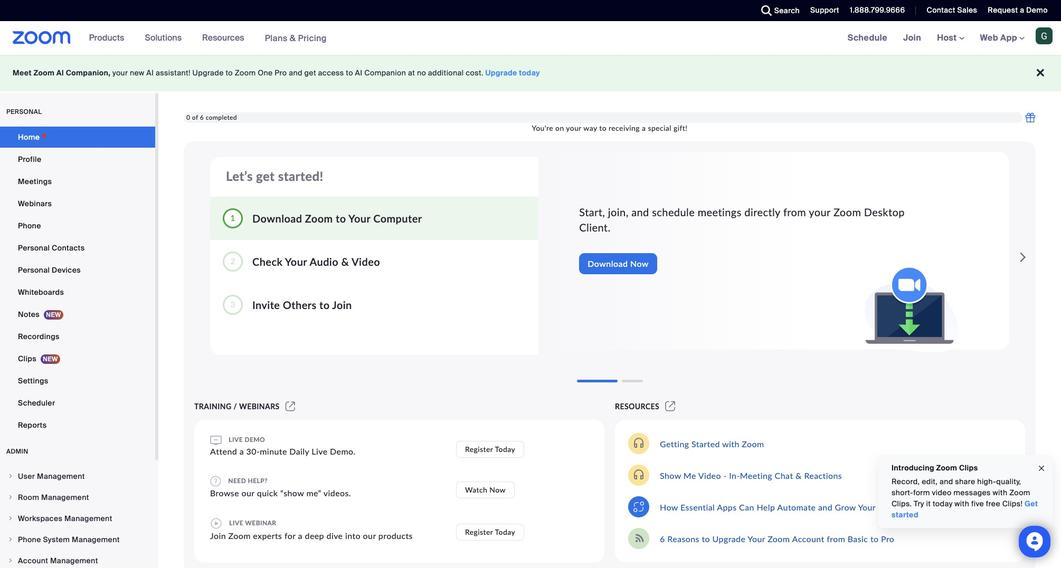 Task type: vqa. For each thing, say whether or not it's contained in the screenshot.


Task type: describe. For each thing, give the bounding box(es) containing it.
your inside start, join, and schedule meetings directly from your zoom desktop client.
[[809, 206, 831, 219]]

right image for phone system management
[[7, 537, 14, 543]]

0 horizontal spatial with
[[722, 439, 740, 449]]

watch now
[[465, 486, 506, 495]]

product information navigation
[[81, 21, 335, 55]]

1 vertical spatial clips
[[959, 464, 978, 473]]

solutions
[[145, 32, 182, 43]]

getting
[[660, 439, 689, 449]]

a left the 30-
[[240, 447, 244, 457]]

sales
[[958, 5, 978, 15]]

download now button
[[579, 254, 657, 275]]

search
[[775, 6, 800, 15]]

now for download now
[[631, 259, 649, 269]]

phone link
[[0, 215, 155, 237]]

daily
[[290, 447, 309, 457]]

register today for attend a 30-minute daily live demo.
[[465, 445, 516, 454]]

me"
[[307, 488, 321, 499]]

one
[[258, 68, 273, 78]]

to right basic
[[871, 534, 879, 544]]

a left special
[[642, 124, 646, 133]]

room management menu item
[[0, 488, 155, 508]]

whiteboards link
[[0, 282, 155, 303]]

profile link
[[0, 149, 155, 170]]

close image
[[1038, 463, 1046, 475]]

1 vertical spatial with
[[993, 488, 1008, 498]]

today inside "record, edit, and share high-quality, short-form video messages with zoom clips. try it today with five free clips!"
[[933, 500, 953, 509]]

zoom down how essential apps can help automate and grow your business link
[[768, 534, 790, 544]]

products
[[379, 531, 413, 541]]

phone system management menu item
[[0, 530, 155, 550]]

to right others
[[319, 299, 330, 311]]

user management
[[18, 472, 85, 482]]

management inside 'menu item'
[[72, 535, 120, 545]]

your inside 'meet zoom ai companion,' footer
[[113, 68, 128, 78]]

join zoom experts for a deep dive into our products
[[210, 531, 413, 541]]

download now
[[588, 259, 649, 269]]

can
[[739, 502, 755, 513]]

deep
[[305, 531, 324, 541]]

get inside 'meet zoom ai companion,' footer
[[304, 68, 316, 78]]

zoom inside "record, edit, and share high-quality, short-form video messages with zoom clips. try it today with five free clips!"
[[1010, 488, 1031, 498]]

right image for user management
[[7, 474, 14, 480]]

personal contacts link
[[0, 238, 155, 259]]

zoom up 'show me video - in-meeting chat & reactions'
[[742, 439, 764, 449]]

browse
[[210, 488, 239, 499]]

scheduler link
[[0, 393, 155, 414]]

me
[[684, 471, 696, 481]]

attend a 30-minute daily live demo.
[[210, 447, 356, 457]]

show me video - in-meeting chat & reactions
[[660, 471, 842, 481]]

from inside start, join, and schedule meetings directly from your zoom desktop client.
[[784, 206, 807, 219]]

register today for join zoom experts for a deep dive into our products
[[465, 528, 516, 537]]

meeting
[[740, 471, 773, 481]]

zoom up edit,
[[937, 464, 958, 473]]

edit,
[[922, 477, 938, 487]]

personal for personal contacts
[[18, 243, 50, 253]]

meet zoom ai companion, footer
[[0, 55, 1061, 91]]

start, join, and schedule meetings directly from your zoom desktop client.
[[579, 206, 905, 234]]

you're
[[532, 124, 554, 133]]

workspaces management
[[18, 514, 112, 524]]

and inside 'meet zoom ai companion,' footer
[[289, 68, 303, 78]]

invite others to join
[[252, 299, 352, 311]]

management for room management
[[41, 493, 89, 503]]

2
[[230, 256, 235, 266]]

short-
[[892, 488, 914, 498]]

web app
[[980, 32, 1018, 43]]

get
[[1025, 500, 1038, 509]]

recordings
[[18, 332, 60, 342]]

zoom right meet
[[34, 68, 55, 78]]

your down help
[[748, 534, 766, 544]]

"show
[[280, 488, 304, 499]]

it
[[927, 500, 931, 509]]

to right access
[[346, 68, 353, 78]]

personal menu menu
[[0, 127, 155, 437]]

meetings
[[18, 177, 52, 186]]

introducing zoom clips
[[892, 464, 978, 473]]

window new image
[[284, 402, 297, 411]]

schedule link
[[840, 21, 896, 55]]

upgrade today link
[[486, 68, 540, 78]]

desktop
[[864, 206, 905, 219]]

meetings
[[698, 206, 742, 219]]

cost.
[[466, 68, 484, 78]]

today for join zoom experts for a deep dive into our products
[[495, 528, 516, 537]]

0 of 6 completed
[[186, 114, 237, 122]]

webinars
[[239, 402, 280, 411]]

webinars
[[18, 199, 52, 209]]

get started link
[[892, 500, 1038, 520]]

access
[[318, 68, 344, 78]]

products button
[[89, 21, 129, 55]]

no
[[417, 68, 426, 78]]

special
[[648, 124, 672, 133]]

download for download zoom to your computer
[[252, 212, 302, 225]]

settings link
[[0, 371, 155, 392]]

next image
[[1016, 247, 1031, 268]]

high-
[[978, 477, 997, 487]]

whiteboards
[[18, 288, 64, 297]]

phone for phone
[[18, 221, 41, 231]]

1
[[230, 213, 235, 223]]

at
[[408, 68, 415, 78]]

1 vertical spatial your
[[566, 124, 582, 133]]

clips inside personal menu menu
[[18, 354, 36, 364]]

0 horizontal spatial 6
[[200, 114, 204, 122]]

1 horizontal spatial video
[[699, 471, 721, 481]]

quality,
[[997, 477, 1022, 487]]

zoom down live webinar on the bottom left of page
[[228, 531, 251, 541]]

get started
[[892, 500, 1038, 520]]

computer
[[373, 212, 422, 225]]

management for user management
[[37, 472, 85, 482]]

share
[[955, 477, 976, 487]]

user
[[18, 472, 35, 482]]

of
[[192, 114, 198, 122]]

pro inside 'meet zoom ai companion,' footer
[[275, 68, 287, 78]]

chat
[[775, 471, 794, 481]]

register for attend a 30-minute daily live demo.
[[465, 445, 493, 454]]

admin
[[6, 448, 28, 456]]

reports
[[18, 421, 47, 430]]

video
[[932, 488, 952, 498]]

management for account management
[[50, 557, 98, 566]]

to right way
[[600, 124, 607, 133]]

support
[[811, 5, 840, 15]]

2 horizontal spatial upgrade
[[713, 534, 746, 544]]

meetings link
[[0, 171, 155, 192]]

messages
[[954, 488, 991, 498]]

your left audio
[[285, 255, 307, 268]]

right image for room management
[[7, 495, 14, 501]]

in-
[[729, 471, 740, 481]]

to down resources dropdown button
[[226, 68, 233, 78]]

reports link
[[0, 415, 155, 436]]

started!
[[278, 168, 324, 184]]

phone for phone system management
[[18, 535, 41, 545]]

receiving
[[609, 124, 640, 133]]

live demo
[[227, 436, 265, 444]]

contacts
[[52, 243, 85, 253]]

a left demo
[[1020, 5, 1025, 15]]

web app button
[[980, 32, 1025, 43]]

live webinar
[[228, 519, 276, 527]]

1 horizontal spatial pro
[[881, 534, 895, 544]]

record, edit, and share high-quality, short-form video messages with zoom clips. try it today with five free clips!
[[892, 477, 1031, 509]]

management for workspaces management
[[64, 514, 112, 524]]

need help?
[[227, 477, 268, 485]]

resources button
[[202, 21, 249, 55]]

your left computer
[[349, 212, 371, 225]]

search button
[[753, 0, 803, 21]]



Task type: locate. For each thing, give the bounding box(es) containing it.
0 horizontal spatial video
[[352, 255, 380, 268]]

video right audio
[[352, 255, 380, 268]]

personal for personal devices
[[18, 266, 50, 275]]

scheduler
[[18, 399, 55, 408]]

right image for workspaces management
[[7, 516, 14, 522]]

and right one
[[289, 68, 303, 78]]

zoom left desktop
[[834, 206, 861, 219]]

1 horizontal spatial with
[[955, 500, 970, 509]]

1 ai from the left
[[56, 68, 64, 78]]

1 horizontal spatial your
[[566, 124, 582, 133]]

live for zoom
[[229, 519, 243, 527]]

live up 'attend'
[[229, 436, 243, 444]]

ai left companion
[[355, 68, 363, 78]]

0 vertical spatial join
[[904, 32, 922, 43]]

0 vertical spatial account
[[792, 534, 825, 544]]

today up watch now
[[495, 445, 516, 454]]

2 personal from the top
[[18, 266, 50, 275]]

2 register from the top
[[465, 528, 493, 537]]

0 horizontal spatial account
[[18, 557, 48, 566]]

right image left system
[[7, 537, 14, 543]]

0 horizontal spatial from
[[784, 206, 807, 219]]

demo
[[1027, 5, 1048, 15]]

2 phone from the top
[[18, 535, 41, 545]]

1 vertical spatial our
[[363, 531, 376, 541]]

with right started
[[722, 439, 740, 449]]

ai left companion,
[[56, 68, 64, 78]]

0 horizontal spatial &
[[290, 32, 296, 44]]

& right plans
[[290, 32, 296, 44]]

management up phone system management 'menu item'
[[64, 514, 112, 524]]

1 vertical spatial 6
[[660, 534, 665, 544]]

zoom left one
[[235, 68, 256, 78]]

0 vertical spatial from
[[784, 206, 807, 219]]

meetings navigation
[[840, 21, 1061, 55]]

plans & pricing
[[265, 32, 327, 44]]

register up watch
[[465, 445, 493, 454]]

download down let's get started!
[[252, 212, 302, 225]]

account down automate
[[792, 534, 825, 544]]

reasons
[[668, 534, 700, 544]]

grow
[[835, 502, 856, 513]]

new
[[130, 68, 144, 78]]

profile picture image
[[1036, 27, 1053, 44]]

account inside menu item
[[18, 557, 48, 566]]

6 right of
[[200, 114, 204, 122]]

2 vertical spatial right image
[[7, 537, 14, 543]]

join
[[904, 32, 922, 43], [332, 299, 352, 311], [210, 531, 226, 541]]

0 vertical spatial now
[[631, 259, 649, 269]]

show me video - in-meeting chat & reactions link
[[660, 471, 842, 481]]

1 personal from the top
[[18, 243, 50, 253]]

1 vertical spatial pro
[[881, 534, 895, 544]]

management up 'account management' menu item
[[72, 535, 120, 545]]

1 today from the top
[[495, 445, 516, 454]]

devices
[[52, 266, 81, 275]]

and inside "record, edit, and share high-quality, short-form video messages with zoom clips. try it today with five free clips!"
[[940, 477, 954, 487]]

request a demo link
[[980, 0, 1061, 21], [988, 5, 1048, 15]]

banner
[[0, 21, 1061, 55]]

window new image
[[664, 402, 677, 411]]

3 right image from the top
[[7, 537, 14, 543]]

0 vertical spatial with
[[722, 439, 740, 449]]

2 register today button from the top
[[456, 524, 525, 541]]

0 vertical spatial clips
[[18, 354, 36, 364]]

check your audio & video
[[252, 255, 380, 268]]

1 vertical spatial today
[[933, 500, 953, 509]]

products
[[89, 32, 124, 43]]

1 vertical spatial now
[[490, 486, 506, 495]]

video
[[352, 255, 380, 268], [699, 471, 721, 481]]

get left access
[[304, 68, 316, 78]]

register today button for join zoom experts for a deep dive into our products
[[456, 524, 525, 541]]

2 ai from the left
[[146, 68, 154, 78]]

1 horizontal spatial download
[[588, 259, 628, 269]]

home
[[18, 133, 40, 142]]

/
[[234, 402, 237, 411]]

demo.
[[330, 447, 356, 457]]

phone inside 'menu item'
[[18, 535, 41, 545]]

request
[[988, 5, 1018, 15]]

1 vertical spatial register today
[[465, 528, 516, 537]]

2 vertical spatial &
[[796, 471, 802, 481]]

apps
[[717, 502, 737, 513]]

0 vertical spatial our
[[242, 488, 255, 499]]

zoom inside start, join, and schedule meetings directly from your zoom desktop client.
[[834, 206, 861, 219]]

register for join zoom experts for a deep dive into our products
[[465, 528, 493, 537]]

banner containing products
[[0, 21, 1061, 55]]

your right 'grow'
[[858, 502, 876, 513]]

1 horizontal spatial today
[[933, 500, 953, 509]]

zoom
[[34, 68, 55, 78], [235, 68, 256, 78], [834, 206, 861, 219], [305, 212, 333, 225], [742, 439, 764, 449], [937, 464, 958, 473], [1010, 488, 1031, 498], [228, 531, 251, 541], [768, 534, 790, 544]]

1 right image from the top
[[7, 516, 14, 522]]

zoom up clips!
[[1010, 488, 1031, 498]]

1 vertical spatial video
[[699, 471, 721, 481]]

help?
[[248, 477, 268, 485]]

6 reasons to upgrade your zoom account from basic to pro link
[[660, 534, 895, 544]]

1 right image from the top
[[7, 474, 14, 480]]

2 vertical spatial with
[[955, 500, 970, 509]]

0 vertical spatial register today button
[[456, 441, 525, 458]]

our
[[242, 488, 255, 499], [363, 531, 376, 541]]

right image inside workspaces management menu item
[[7, 516, 14, 522]]

register today button down watch now button at the bottom left of page
[[456, 524, 525, 541]]

help
[[757, 502, 775, 513]]

and inside start, join, and schedule meetings directly from your zoom desktop client.
[[632, 206, 649, 219]]

management down phone system management 'menu item'
[[50, 557, 98, 566]]

& inside product information navigation
[[290, 32, 296, 44]]

pricing
[[298, 32, 327, 44]]

contact sales link
[[919, 0, 980, 21], [927, 5, 978, 15]]

need
[[228, 477, 246, 485]]

0 vertical spatial your
[[113, 68, 128, 78]]

account management menu item
[[0, 551, 155, 569]]

right image
[[7, 516, 14, 522], [7, 558, 14, 565]]

host
[[937, 32, 959, 43]]

30-
[[246, 447, 260, 457]]

0 vertical spatial phone
[[18, 221, 41, 231]]

right image inside the room management menu item
[[7, 495, 14, 501]]

personal up whiteboards
[[18, 266, 50, 275]]

clips up settings
[[18, 354, 36, 364]]

0 horizontal spatial upgrade
[[193, 68, 224, 78]]

1 horizontal spatial ai
[[146, 68, 154, 78]]

live left webinar
[[229, 519, 243, 527]]

additional
[[428, 68, 464, 78]]

our right into
[[363, 531, 376, 541]]

and right join,
[[632, 206, 649, 219]]

1 vertical spatial get
[[256, 168, 275, 184]]

1 horizontal spatial join
[[332, 299, 352, 311]]

zoom up the check your audio & video
[[305, 212, 333, 225]]

0 horizontal spatial pro
[[275, 68, 287, 78]]

personal up personal devices
[[18, 243, 50, 253]]

0 vertical spatial video
[[352, 255, 380, 268]]

right image left room
[[7, 495, 14, 501]]

zoom logo image
[[13, 31, 71, 44]]

web
[[980, 32, 999, 43]]

right image
[[7, 474, 14, 480], [7, 495, 14, 501], [7, 537, 14, 543]]

browse our quick "show me" videos.
[[210, 488, 351, 499]]

get right let's
[[256, 168, 275, 184]]

today inside 'meet zoom ai companion,' footer
[[519, 68, 540, 78]]

management up room management
[[37, 472, 85, 482]]

2 register today from the top
[[465, 528, 516, 537]]

join for join zoom experts for a deep dive into our products
[[210, 531, 226, 541]]

a right for
[[298, 531, 303, 541]]

video left - at the bottom right of page
[[699, 471, 721, 481]]

resources
[[615, 402, 660, 411]]

0 vertical spatial download
[[252, 212, 302, 225]]

0 vertical spatial register
[[465, 445, 493, 454]]

personal contacts
[[18, 243, 85, 253]]

register down watch
[[465, 528, 493, 537]]

1 horizontal spatial now
[[631, 259, 649, 269]]

0 vertical spatial live
[[229, 436, 243, 444]]

upgrade down product information navigation
[[193, 68, 224, 78]]

from
[[784, 206, 807, 219], [827, 534, 846, 544]]

0 vertical spatial get
[[304, 68, 316, 78]]

room management
[[18, 493, 89, 503]]

2 vertical spatial your
[[809, 206, 831, 219]]

0 horizontal spatial ai
[[56, 68, 64, 78]]

user management menu item
[[0, 467, 155, 487]]

0 vertical spatial right image
[[7, 474, 14, 480]]

personal devices
[[18, 266, 81, 275]]

today down watch now button at the bottom left of page
[[495, 528, 516, 537]]

register today down watch now button at the bottom left of page
[[465, 528, 516, 537]]

6 left reasons at the bottom right
[[660, 534, 665, 544]]

download for download now
[[588, 259, 628, 269]]

join link
[[896, 21, 930, 55]]

clips link
[[0, 349, 155, 370]]

from right directly
[[784, 206, 807, 219]]

0 horizontal spatial clips
[[18, 354, 36, 364]]

others
[[283, 299, 317, 311]]

2 right image from the top
[[7, 558, 14, 565]]

2 horizontal spatial join
[[904, 32, 922, 43]]

quick
[[257, 488, 278, 499]]

2 horizontal spatial your
[[809, 206, 831, 219]]

0 vertical spatial today
[[519, 68, 540, 78]]

1 vertical spatial right image
[[7, 495, 14, 501]]

audio
[[310, 255, 339, 268]]

1 horizontal spatial account
[[792, 534, 825, 544]]

download inside download now button
[[588, 259, 628, 269]]

right image left user
[[7, 474, 14, 480]]

pro right one
[[275, 68, 287, 78]]

2 horizontal spatial ai
[[355, 68, 363, 78]]

with
[[722, 439, 740, 449], [993, 488, 1008, 498], [955, 500, 970, 509]]

1 vertical spatial account
[[18, 557, 48, 566]]

phone down workspaces
[[18, 535, 41, 545]]

6
[[200, 114, 204, 122], [660, 534, 665, 544]]

1 vertical spatial right image
[[7, 558, 14, 565]]

1 horizontal spatial &
[[341, 255, 349, 268]]

now for watch now
[[490, 486, 506, 495]]

phone
[[18, 221, 41, 231], [18, 535, 41, 545]]

1 horizontal spatial get
[[304, 68, 316, 78]]

& right chat
[[796, 471, 802, 481]]

and left 'grow'
[[819, 502, 833, 513]]

companion,
[[66, 68, 111, 78]]

0 vertical spatial today
[[495, 445, 516, 454]]

2 horizontal spatial &
[[796, 471, 802, 481]]

0 horizontal spatial join
[[210, 531, 226, 541]]

1 horizontal spatial upgrade
[[486, 68, 517, 78]]

right image inside 'account management' menu item
[[7, 558, 14, 565]]

home link
[[0, 127, 155, 148]]

1 horizontal spatial clips
[[959, 464, 978, 473]]

account down system
[[18, 557, 48, 566]]

schedule
[[848, 32, 888, 43]]

0 horizontal spatial now
[[490, 486, 506, 495]]

right image inside phone system management 'menu item'
[[7, 537, 14, 543]]

pro down "started"
[[881, 534, 895, 544]]

download zoom to your computer
[[252, 212, 422, 225]]

0
[[186, 114, 190, 122]]

1 vertical spatial phone
[[18, 535, 41, 545]]

basic
[[848, 534, 868, 544]]

1 vertical spatial register today button
[[456, 524, 525, 541]]

register today button for attend a 30-minute daily live demo.
[[456, 441, 525, 458]]

personal devices link
[[0, 260, 155, 281]]

0 horizontal spatial download
[[252, 212, 302, 225]]

2 horizontal spatial with
[[993, 488, 1008, 498]]

1 register today button from the top
[[456, 441, 525, 458]]

right image inside user management menu item
[[7, 474, 14, 480]]

1 vertical spatial download
[[588, 259, 628, 269]]

with down messages
[[955, 500, 970, 509]]

join for join
[[904, 32, 922, 43]]

workspaces management menu item
[[0, 509, 155, 529]]

1 phone from the top
[[18, 221, 41, 231]]

upgrade down apps
[[713, 534, 746, 544]]

1 vertical spatial personal
[[18, 266, 50, 275]]

clips.
[[892, 500, 912, 509]]

plans & pricing link
[[265, 32, 327, 44], [265, 32, 327, 44]]

0 vertical spatial &
[[290, 32, 296, 44]]

right image for account management
[[7, 558, 14, 565]]

right image left workspaces
[[7, 516, 14, 522]]

join,
[[608, 206, 629, 219]]

to
[[226, 68, 233, 78], [346, 68, 353, 78], [600, 124, 607, 133], [336, 212, 346, 225], [319, 299, 330, 311], [702, 534, 710, 544], [871, 534, 879, 544]]

1 vertical spatial live
[[229, 519, 243, 527]]

1 horizontal spatial our
[[363, 531, 376, 541]]

0 horizontal spatial today
[[519, 68, 540, 78]]

1 horizontal spatial 6
[[660, 534, 665, 544]]

app
[[1001, 32, 1018, 43]]

management
[[37, 472, 85, 482], [41, 493, 89, 503], [64, 514, 112, 524], [72, 535, 120, 545], [50, 557, 98, 566]]

how essential apps can help automate and grow your business
[[660, 502, 912, 513]]

& right audio
[[341, 255, 349, 268]]

0 horizontal spatial get
[[256, 168, 275, 184]]

recordings link
[[0, 326, 155, 347]]

0 vertical spatial personal
[[18, 243, 50, 253]]

webinar
[[245, 519, 276, 527]]

reactions
[[805, 471, 842, 481]]

join right others
[[332, 299, 352, 311]]

admin menu menu
[[0, 467, 155, 569]]

1 vertical spatial register
[[465, 528, 493, 537]]

1 horizontal spatial from
[[827, 534, 846, 544]]

1 vertical spatial today
[[495, 528, 516, 537]]

upgrade right cost.
[[486, 68, 517, 78]]

0 vertical spatial 6
[[200, 114, 204, 122]]

your
[[349, 212, 371, 225], [285, 255, 307, 268], [858, 502, 876, 513], [748, 534, 766, 544]]

join left host
[[904, 32, 922, 43]]

personal
[[6, 108, 42, 116]]

phone down webinars
[[18, 221, 41, 231]]

right image left account management
[[7, 558, 14, 565]]

management up workspaces management
[[41, 493, 89, 503]]

experts
[[253, 531, 282, 541]]

1.888.799.9666
[[850, 5, 905, 15]]

2 right image from the top
[[7, 495, 14, 501]]

join down the browse
[[210, 531, 226, 541]]

directly
[[745, 206, 781, 219]]

client.
[[579, 221, 611, 234]]

from left basic
[[827, 534, 846, 544]]

0 horizontal spatial your
[[113, 68, 128, 78]]

3 ai from the left
[[355, 68, 363, 78]]

register today up watch now
[[465, 445, 516, 454]]

download down client. on the top of the page
[[588, 259, 628, 269]]

workspaces
[[18, 514, 62, 524]]

ai right new
[[146, 68, 154, 78]]

1 vertical spatial join
[[332, 299, 352, 311]]

to up audio
[[336, 212, 346, 225]]

system
[[43, 535, 70, 545]]

0 vertical spatial right image
[[7, 516, 14, 522]]

1 vertical spatial &
[[341, 255, 349, 268]]

attend
[[210, 447, 237, 457]]

clips up share
[[959, 464, 978, 473]]

0 horizontal spatial our
[[242, 488, 255, 499]]

today for attend a 30-minute daily live demo.
[[495, 445, 516, 454]]

1 register today from the top
[[465, 445, 516, 454]]

ai
[[56, 68, 64, 78], [146, 68, 154, 78], [355, 68, 363, 78]]

register today button
[[456, 441, 525, 458], [456, 524, 525, 541]]

with up free
[[993, 488, 1008, 498]]

our down need help?
[[242, 488, 255, 499]]

1 register from the top
[[465, 445, 493, 454]]

0 vertical spatial pro
[[275, 68, 287, 78]]

join inside meetings navigation
[[904, 32, 922, 43]]

0 vertical spatial register today
[[465, 445, 516, 454]]

2 vertical spatial join
[[210, 531, 226, 541]]

to right reasons at the bottom right
[[702, 534, 710, 544]]

live for a
[[229, 436, 243, 444]]

and up video
[[940, 477, 954, 487]]

phone system management
[[18, 535, 120, 545]]

phone inside personal menu menu
[[18, 221, 41, 231]]

1 vertical spatial from
[[827, 534, 846, 544]]

2 today from the top
[[495, 528, 516, 537]]

register today button up watch now
[[456, 441, 525, 458]]



